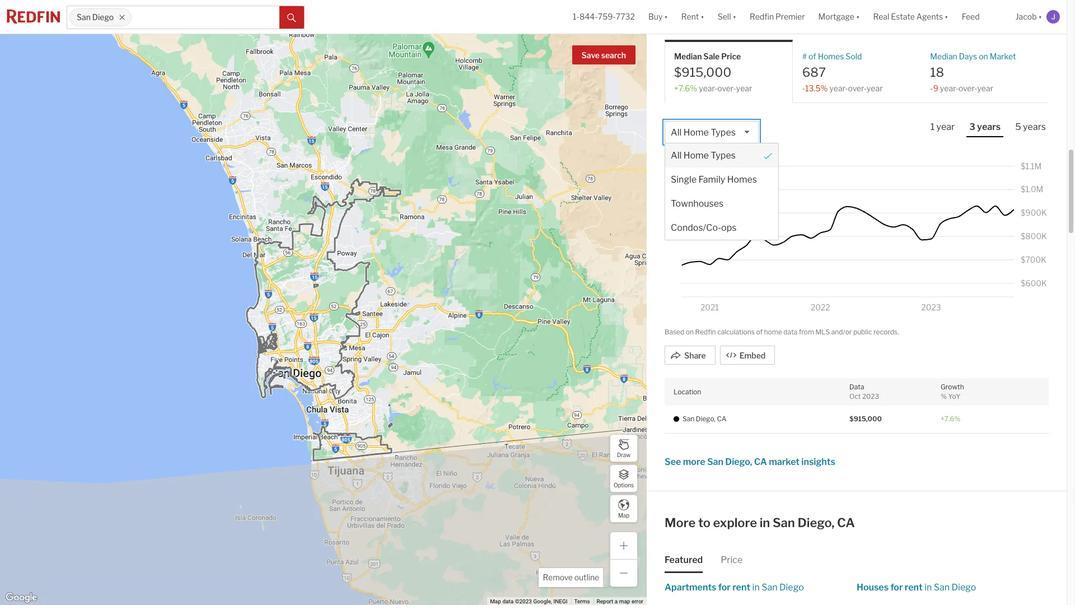 Task type: vqa. For each thing, say whether or not it's contained in the screenshot.


Task type: locate. For each thing, give the bounding box(es) containing it.
1 year- from the left
[[699, 83, 718, 93]]

more
[[683, 456, 706, 467]]

0 vertical spatial of
[[809, 51, 817, 61]]

1 vertical spatial all home types
[[671, 150, 736, 161]]

search
[[602, 50, 626, 60]]

real estate agents ▾ link
[[874, 0, 949, 34]]

0 vertical spatial home
[[684, 127, 709, 138]]

1 vertical spatial price
[[721, 554, 743, 565]]

over- inside the # of homes sold 687 -13.5% year-over-year
[[848, 83, 867, 93]]

0 horizontal spatial year-
[[699, 83, 718, 93]]

1 vertical spatial of
[[757, 328, 763, 336]]

2 ▾ from the left
[[701, 12, 705, 21]]

google,
[[534, 598, 552, 605]]

1 vertical spatial $915,000
[[850, 415, 882, 423]]

report a map error
[[597, 598, 644, 605]]

list box
[[665, 121, 779, 240]]

0 horizontal spatial diego
[[92, 13, 114, 22]]

mortgage ▾
[[819, 12, 860, 21]]

homes right family
[[728, 174, 757, 185]]

embed
[[740, 351, 766, 360]]

types up single family homes
[[711, 150, 736, 161]]

1 vertical spatial map
[[490, 598, 501, 605]]

median for $915,000
[[675, 51, 702, 61]]

0 vertical spatial all home types
[[671, 127, 736, 138]]

year- inside the # of homes sold 687 -13.5% year-over-year
[[830, 83, 849, 93]]

home inside dialog
[[684, 150, 709, 161]]

all home types up all home types element on the top right
[[671, 127, 736, 138]]

3 years
[[970, 122, 1001, 132]]

google image
[[3, 590, 40, 605]]

1 over- from the left
[[718, 83, 737, 93]]

0 vertical spatial data
[[784, 328, 798, 336]]

based on redfin calculations of home data from mls and/or public records.
[[665, 328, 899, 336]]

year inside the # of homes sold 687 -13.5% year-over-year
[[867, 83, 883, 93]]

687
[[803, 65, 826, 79]]

median left the sale
[[675, 51, 702, 61]]

1 horizontal spatial years
[[1024, 122, 1046, 132]]

price up apartments for rent in san diego
[[721, 554, 743, 565]]

1 all home types from the top
[[671, 127, 736, 138]]

$915,000 down 2023
[[850, 415, 882, 423]]

+7.6%
[[675, 83, 698, 93], [941, 415, 961, 423]]

oct
[[850, 392, 861, 400]]

share button
[[665, 346, 716, 365]]

▾ right sell
[[733, 12, 737, 21]]

0 horizontal spatial $915,000
[[675, 65, 732, 79]]

over- inside median days on market 18 -9 year-over-year
[[959, 83, 978, 93]]

year
[[737, 83, 753, 93], [867, 83, 883, 93], [978, 83, 994, 93], [937, 122, 955, 132]]

homes for of
[[818, 51, 844, 61]]

0 vertical spatial all
[[671, 127, 682, 138]]

home up single
[[684, 150, 709, 161]]

2 over- from the left
[[848, 83, 867, 93]]

single family homes
[[671, 174, 757, 185]]

map for map
[[618, 512, 630, 518]]

▾ right agents
[[945, 12, 949, 21]]

1 years from the left
[[978, 122, 1001, 132]]

▾ for sell ▾
[[733, 12, 737, 21]]

jacob ▾
[[1016, 12, 1043, 21]]

1 median from the left
[[675, 51, 702, 61]]

1-
[[573, 12, 580, 21]]

homes left sold
[[818, 51, 844, 61]]

1 horizontal spatial over-
[[848, 83, 867, 93]]

over- inside median sale price $915,000 +7.6% year-over-year
[[718, 83, 737, 93]]

for down price element at bottom right
[[719, 582, 731, 593]]

1 year
[[931, 122, 955, 132]]

data left ©2023
[[503, 598, 514, 605]]

1 ▾ from the left
[[665, 12, 668, 21]]

dialog
[[665, 143, 779, 240]]

©2023
[[515, 598, 532, 605]]

year- down the sale
[[699, 83, 718, 93]]

median up 18
[[931, 51, 958, 61]]

in for more
[[760, 515, 770, 530]]

3 over- from the left
[[959, 83, 978, 93]]

1 horizontal spatial $915,000
[[850, 415, 882, 423]]

0 horizontal spatial rent
[[733, 582, 751, 593]]

▾ left user photo
[[1039, 12, 1043, 21]]

1 horizontal spatial median
[[931, 51, 958, 61]]

all home types up family
[[671, 150, 736, 161]]

real
[[750, 8, 772, 22]]

3 year- from the left
[[941, 83, 959, 93]]

0 vertical spatial $915,000
[[675, 65, 732, 79]]

days
[[960, 51, 978, 61]]

years for 3 years
[[978, 122, 1001, 132]]

year- right 9
[[941, 83, 959, 93]]

data oct 2023
[[850, 383, 880, 400]]

map left ©2023
[[490, 598, 501, 605]]

a
[[615, 598, 618, 605]]

median inside median days on market 18 -9 year-over-year
[[931, 51, 958, 61]]

sell ▾ button
[[718, 0, 737, 34]]

real estate agents ▾ button
[[867, 0, 956, 34]]

on right days
[[979, 51, 989, 61]]

0 horizontal spatial homes
[[728, 174, 757, 185]]

estate
[[892, 12, 915, 21]]

year inside 'button'
[[937, 122, 955, 132]]

on
[[979, 51, 989, 61], [686, 328, 694, 336]]

over- down the sale
[[718, 83, 737, 93]]

1 vertical spatial all
[[671, 150, 682, 161]]

price element
[[721, 545, 743, 573]]

year- for 687
[[830, 83, 849, 93]]

homes
[[818, 51, 844, 61], [728, 174, 757, 185]]

years right 5
[[1024, 122, 1046, 132]]

san
[[665, 8, 687, 22], [77, 13, 91, 22], [683, 415, 695, 423], [707, 456, 724, 467], [773, 515, 795, 530], [762, 582, 778, 593], [934, 582, 950, 593]]

apartments for rent in san diego
[[665, 582, 804, 593]]

year- right 13.5%
[[830, 83, 849, 93]]

family
[[699, 174, 726, 185]]

2 rent from the left
[[905, 582, 923, 593]]

0 horizontal spatial years
[[978, 122, 1001, 132]]

4 ▾ from the left
[[857, 12, 860, 21]]

map inside button
[[618, 512, 630, 518]]

0 vertical spatial redfin
[[750, 12, 774, 21]]

2 years from the left
[[1024, 122, 1046, 132]]

0 horizontal spatial over-
[[718, 83, 737, 93]]

2 horizontal spatial diego
[[952, 582, 977, 593]]

homes inside dialog
[[728, 174, 757, 185]]

rent right houses
[[905, 582, 923, 593]]

price right the sale
[[722, 51, 741, 61]]

0 horizontal spatial -
[[803, 83, 806, 93]]

insights
[[802, 456, 836, 467]]

1 vertical spatial homes
[[728, 174, 757, 185]]

$915,000 down the sale
[[675, 65, 732, 79]]

2 home from the top
[[684, 150, 709, 161]]

ca
[[729, 8, 747, 22], [717, 415, 727, 423], [754, 456, 767, 467], [838, 515, 855, 530]]

data
[[784, 328, 798, 336], [503, 598, 514, 605]]

year- inside median days on market 18 -9 year-over-year
[[941, 83, 959, 93]]

homes inside the # of homes sold 687 -13.5% year-over-year
[[818, 51, 844, 61]]

2 median from the left
[[931, 51, 958, 61]]

ops
[[722, 223, 737, 233]]

1 vertical spatial redfin
[[696, 328, 716, 336]]

more to explore in san diego, ca
[[665, 515, 855, 530]]

0 vertical spatial price
[[722, 51, 741, 61]]

list box containing all home types
[[665, 121, 779, 240]]

0 horizontal spatial data
[[503, 598, 514, 605]]

- inside median days on market 18 -9 year-over-year
[[931, 83, 934, 93]]

0 horizontal spatial map
[[490, 598, 501, 605]]

1-844-759-7732 link
[[573, 12, 635, 21]]

-
[[803, 83, 806, 93], [931, 83, 934, 93]]

redfin left premier on the right top
[[750, 12, 774, 21]]

$915,000
[[675, 65, 732, 79], [850, 415, 882, 423]]

options
[[614, 482, 634, 488]]

1 horizontal spatial homes
[[818, 51, 844, 61]]

buy ▾ button
[[642, 0, 675, 34]]

location
[[674, 387, 702, 396]]

2 for from the left
[[891, 582, 903, 593]]

median inside median sale price $915,000 +7.6% year-over-year
[[675, 51, 702, 61]]

1 horizontal spatial for
[[891, 582, 903, 593]]

1 home from the top
[[684, 127, 709, 138]]

0 vertical spatial map
[[618, 512, 630, 518]]

of right #
[[809, 51, 817, 61]]

on right based
[[686, 328, 694, 336]]

types up all home types element on the top right
[[711, 127, 736, 138]]

price inside median sale price $915,000 +7.6% year-over-year
[[722, 51, 741, 61]]

1 vertical spatial data
[[503, 598, 514, 605]]

rent
[[733, 582, 751, 593], [905, 582, 923, 593]]

2 year- from the left
[[830, 83, 849, 93]]

1 horizontal spatial +7.6%
[[941, 415, 961, 423]]

1 horizontal spatial of
[[809, 51, 817, 61]]

1 horizontal spatial redfin
[[750, 12, 774, 21]]

1-844-759-7732
[[573, 12, 635, 21]]

home
[[684, 127, 709, 138], [684, 150, 709, 161]]

0 vertical spatial homes
[[818, 51, 844, 61]]

6 ▾ from the left
[[1039, 12, 1043, 21]]

- down 687
[[803, 83, 806, 93]]

1 horizontal spatial rent
[[905, 582, 923, 593]]

1 vertical spatial home
[[684, 150, 709, 161]]

▾ right 'rent'
[[701, 12, 705, 21]]

None search field
[[132, 6, 280, 29]]

map down options
[[618, 512, 630, 518]]

0 horizontal spatial for
[[719, 582, 731, 593]]

▾ right mortgage
[[857, 12, 860, 21]]

types
[[711, 127, 736, 138], [711, 150, 736, 161]]

dialog containing all home types
[[665, 143, 779, 240]]

redfin
[[750, 12, 774, 21], [696, 328, 716, 336]]

▾ for buy ▾
[[665, 12, 668, 21]]

1 horizontal spatial -
[[931, 83, 934, 93]]

▾ for rent ▾
[[701, 12, 705, 21]]

all
[[671, 127, 682, 138], [671, 150, 682, 161]]

2 - from the left
[[931, 83, 934, 93]]

submit search image
[[287, 13, 296, 22]]

all home types element
[[666, 144, 779, 168]]

1 horizontal spatial year-
[[830, 83, 849, 93]]

years for 5 years
[[1024, 122, 1046, 132]]

+7.6% inside median sale price $915,000 +7.6% year-over-year
[[675, 83, 698, 93]]

rent down price element at bottom right
[[733, 582, 751, 593]]

of inside the # of homes sold 687 -13.5% year-over-year
[[809, 51, 817, 61]]

1 types from the top
[[711, 127, 736, 138]]

2 all from the top
[[671, 150, 682, 161]]

save
[[582, 50, 600, 60]]

year-
[[699, 83, 718, 93], [830, 83, 849, 93], [941, 83, 959, 93]]

of left home on the bottom of the page
[[757, 328, 763, 336]]

premier
[[776, 12, 805, 21]]

agents
[[917, 12, 944, 21]]

0 vertical spatial +7.6%
[[675, 83, 698, 93]]

see more san diego, ca market insights link
[[665, 456, 836, 467]]

0 vertical spatial on
[[979, 51, 989, 61]]

over- down sold
[[848, 83, 867, 93]]

year- inside median sale price $915,000 +7.6% year-over-year
[[699, 83, 718, 93]]

1 - from the left
[[803, 83, 806, 93]]

rent ▾ button
[[682, 0, 705, 34]]

1 vertical spatial types
[[711, 150, 736, 161]]

featured element
[[665, 545, 703, 573]]

data left from
[[784, 328, 798, 336]]

▾ right buy
[[665, 12, 668, 21]]

0 horizontal spatial +7.6%
[[675, 83, 698, 93]]

1 for from the left
[[719, 582, 731, 593]]

3 years button
[[967, 121, 1004, 137]]

over- for 687
[[848, 83, 867, 93]]

for for apartments
[[719, 582, 731, 593]]

home up all home types element on the top right
[[684, 127, 709, 138]]

1 horizontal spatial on
[[979, 51, 989, 61]]

0 horizontal spatial on
[[686, 328, 694, 336]]

years right 3
[[978, 122, 1001, 132]]

diego,
[[690, 8, 727, 22], [696, 415, 716, 423], [726, 456, 753, 467], [798, 515, 835, 530]]

1 rent from the left
[[733, 582, 751, 593]]

for right houses
[[891, 582, 903, 593]]

diego
[[92, 13, 114, 22], [780, 582, 804, 593], [952, 582, 977, 593]]

0 horizontal spatial median
[[675, 51, 702, 61]]

- inside the # of homes sold 687 -13.5% year-over-year
[[803, 83, 806, 93]]

redfin up 'share'
[[696, 328, 716, 336]]

on inside median days on market 18 -9 year-over-year
[[979, 51, 989, 61]]

1 horizontal spatial map
[[618, 512, 630, 518]]

price
[[722, 51, 741, 61], [721, 554, 743, 565]]

options button
[[610, 464, 638, 492]]

2 horizontal spatial year-
[[941, 83, 959, 93]]

- down 18
[[931, 83, 934, 93]]

3 ▾ from the left
[[733, 12, 737, 21]]

1 horizontal spatial diego
[[780, 582, 804, 593]]

over- right 9
[[959, 83, 978, 93]]

all inside dialog
[[671, 150, 682, 161]]

2 horizontal spatial over-
[[959, 83, 978, 93]]

median
[[675, 51, 702, 61], [931, 51, 958, 61]]

0 vertical spatial types
[[711, 127, 736, 138]]



Task type: describe. For each thing, give the bounding box(es) containing it.
market
[[990, 51, 1016, 61]]

1 year button
[[928, 121, 958, 136]]

rent ▾
[[682, 12, 705, 21]]

map region
[[0, 24, 763, 605]]

buy ▾ button
[[649, 0, 668, 34]]

draw
[[617, 451, 631, 458]]

user photo image
[[1047, 10, 1061, 24]]

1 vertical spatial +7.6%
[[941, 415, 961, 423]]

map
[[619, 598, 631, 605]]

feed button
[[956, 0, 1009, 34]]

houses
[[857, 582, 889, 593]]

based
[[665, 328, 685, 336]]

market
[[769, 456, 800, 467]]

redfin premier button
[[743, 0, 812, 34]]

mortgage ▾ button
[[812, 0, 867, 34]]

townhouses
[[671, 198, 724, 209]]

#
[[803, 51, 807, 61]]

sell ▾
[[718, 12, 737, 21]]

to
[[699, 515, 711, 530]]

san diego, ca real estate trends
[[665, 8, 853, 22]]

san diego, ca
[[683, 415, 727, 423]]

real
[[874, 12, 890, 21]]

apartments
[[665, 582, 717, 593]]

5
[[1016, 122, 1022, 132]]

2023
[[863, 392, 880, 400]]

condos/co-
[[671, 223, 722, 233]]

see
[[665, 456, 681, 467]]

5 ▾ from the left
[[945, 12, 949, 21]]

diego for apartments
[[780, 582, 804, 593]]

buy ▾
[[649, 12, 668, 21]]

median for 18
[[931, 51, 958, 61]]

featured
[[665, 554, 703, 565]]

home
[[764, 328, 782, 336]]

terms link
[[575, 598, 590, 605]]

13.5%
[[806, 83, 828, 93]]

2 all home types from the top
[[671, 150, 736, 161]]

growth % yoy
[[941, 383, 965, 400]]

over- for 18
[[959, 83, 978, 93]]

3
[[970, 122, 976, 132]]

18
[[931, 65, 945, 79]]

sold
[[846, 51, 862, 61]]

from
[[799, 328, 814, 336]]

1 all from the top
[[671, 127, 682, 138]]

844-
[[580, 12, 598, 21]]

san diego
[[77, 13, 114, 22]]

buy
[[649, 12, 663, 21]]

- for 18
[[931, 83, 934, 93]]

mortgage ▾ button
[[819, 0, 860, 34]]

inegi
[[554, 598, 568, 605]]

explore
[[713, 515, 757, 530]]

trends
[[815, 8, 853, 22]]

0 horizontal spatial of
[[757, 328, 763, 336]]

public
[[854, 328, 873, 336]]

# of homes sold 687 -13.5% year-over-year
[[803, 51, 883, 93]]

rent
[[682, 12, 699, 21]]

estate
[[775, 8, 812, 22]]

year inside median days on market 18 -9 year-over-year
[[978, 83, 994, 93]]

median days on market 18 -9 year-over-year
[[931, 51, 1016, 93]]

1
[[931, 122, 935, 132]]

in for apartments
[[753, 582, 760, 593]]

more
[[665, 515, 696, 530]]

for for houses
[[891, 582, 903, 593]]

median sale price $915,000 +7.6% year-over-year
[[675, 51, 753, 93]]

real estate agents ▾
[[874, 12, 949, 21]]

remove san diego image
[[119, 14, 126, 21]]

sale
[[704, 51, 720, 61]]

5 years button
[[1013, 121, 1049, 136]]

1 vertical spatial on
[[686, 328, 694, 336]]

save search
[[582, 50, 626, 60]]

map for map data ©2023 google, inegi
[[490, 598, 501, 605]]

mortgage
[[819, 12, 855, 21]]

year inside median sale price $915,000 +7.6% year-over-year
[[737, 83, 753, 93]]

- for 687
[[803, 83, 806, 93]]

embed button
[[720, 346, 775, 365]]

map button
[[610, 495, 638, 523]]

0 horizontal spatial redfin
[[696, 328, 716, 336]]

growth
[[941, 383, 965, 391]]

feed
[[962, 12, 980, 21]]

▾ for mortgage ▾
[[857, 12, 860, 21]]

9
[[934, 83, 939, 93]]

rent for houses for rent
[[905, 582, 923, 593]]

draw button
[[610, 434, 638, 462]]

data
[[850, 383, 865, 391]]

redfin inside redfin premier button
[[750, 12, 774, 21]]

sell
[[718, 12, 731, 21]]

2 types from the top
[[711, 150, 736, 161]]

jacob
[[1016, 12, 1037, 21]]

report a map error link
[[597, 598, 644, 605]]

$915,000 inside median sale price $915,000 +7.6% year-over-year
[[675, 65, 732, 79]]

rent ▾ button
[[675, 0, 711, 34]]

mls
[[816, 328, 830, 336]]

condos/co-ops
[[671, 223, 737, 233]]

save search button
[[572, 45, 636, 64]]

houses for rent in san diego
[[857, 582, 977, 593]]

redfin premier
[[750, 12, 805, 21]]

share
[[685, 351, 706, 360]]

and/or
[[832, 328, 852, 336]]

diego for houses
[[952, 582, 977, 593]]

homes for family
[[728, 174, 757, 185]]

year- for 18
[[941, 83, 959, 93]]

1 horizontal spatial data
[[784, 328, 798, 336]]

in for houses
[[925, 582, 932, 593]]

rent for apartments for rent
[[733, 582, 751, 593]]

5 years
[[1016, 122, 1046, 132]]

see more san diego, ca market insights
[[665, 456, 836, 467]]

sell ▾ button
[[711, 0, 743, 34]]

yoy
[[949, 392, 961, 400]]

▾ for jacob ▾
[[1039, 12, 1043, 21]]

error
[[632, 598, 644, 605]]

single
[[671, 174, 697, 185]]



